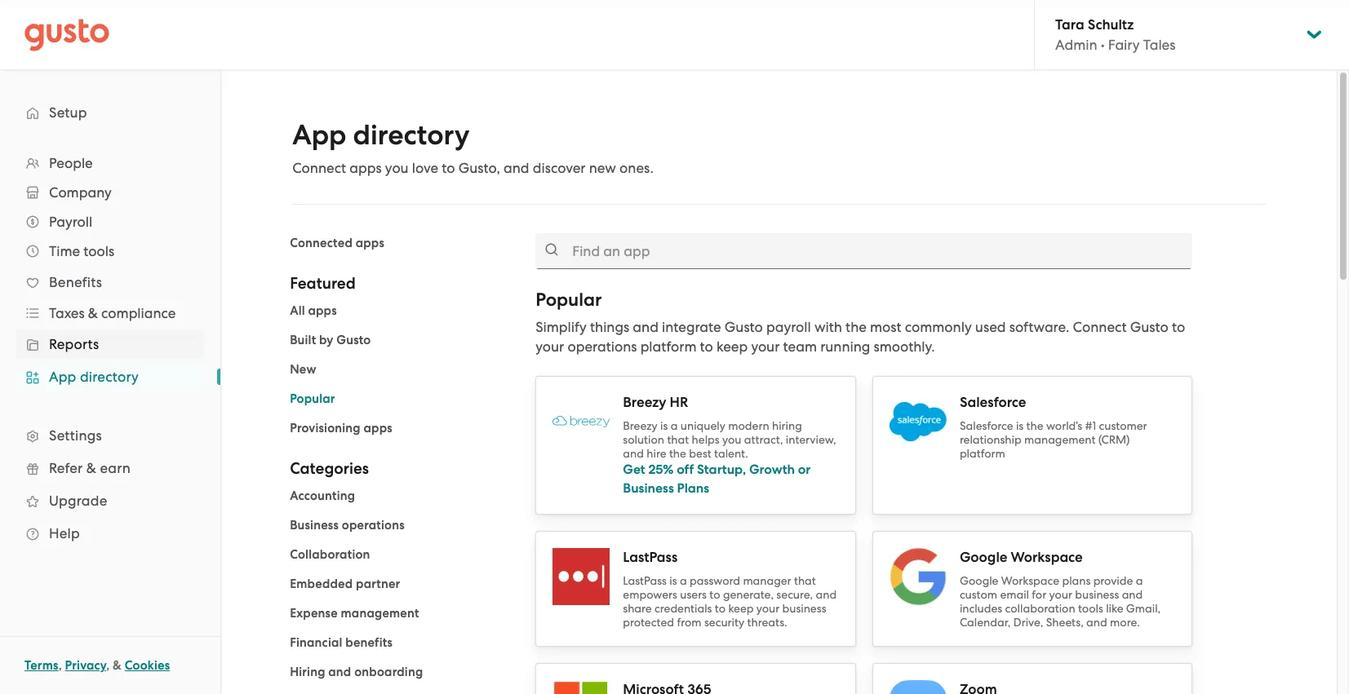 Task type: describe. For each thing, give the bounding box(es) containing it.
provisioning apps
[[290, 421, 393, 436]]

popular for popular simplify things and integrate gusto payroll with the most commonly used software. connect gusto to your operations platform to keep your team running smoothly.
[[536, 289, 602, 311]]

provisioning
[[290, 421, 361, 436]]

software.
[[1010, 319, 1070, 336]]

tools inside google workspace google workspace plans provide a custom email for your business and includes collaboration tools like gmail, calendar, drive, sheets, and more.
[[1079, 603, 1104, 616]]

taxes & compliance button
[[16, 299, 204, 328]]

privacy
[[65, 659, 106, 674]]

business inside lastpass lastpass is a password manager that empowers users to generate, secure, and share credentials to keep your business protected from security threats.
[[783, 603, 827, 616]]

integrate
[[662, 319, 722, 336]]

things
[[590, 319, 630, 336]]

is for salesforce
[[1017, 420, 1024, 433]]

startup,
[[697, 462, 746, 478]]

is for lastpass
[[670, 575, 677, 588]]

categories
[[290, 460, 369, 478]]

accounting
[[290, 489, 355, 504]]

1 , from the left
[[58, 659, 62, 674]]

new link
[[290, 363, 317, 377]]

interview,
[[786, 434, 837, 447]]

customer
[[1100, 420, 1148, 433]]

benefits link
[[16, 268, 204, 297]]

2 breezy from the top
[[623, 420, 658, 433]]

expense management link
[[290, 607, 419, 621]]

breezy hr logo image
[[553, 416, 610, 428]]

time tools button
[[16, 237, 204, 266]]

from
[[677, 616, 702, 630]]

email
[[1001, 589, 1030, 602]]

terms
[[24, 659, 58, 674]]

1 vertical spatial workspace
[[1002, 575, 1060, 588]]

partner
[[356, 577, 400, 592]]

commonly
[[905, 319, 972, 336]]

hiring and onboarding
[[290, 665, 423, 680]]

1 horizontal spatial gusto
[[725, 319, 763, 336]]

0 horizontal spatial business
[[290, 519, 339, 533]]

microsoft 365 logo image
[[553, 681, 610, 695]]

business operations
[[290, 519, 405, 533]]

love
[[412, 160, 439, 176]]

plans
[[677, 481, 710, 496]]

lastpass logo image
[[553, 549, 610, 606]]

embedded
[[290, 577, 353, 592]]

built by gusto link
[[290, 333, 371, 348]]

directory for app directory connect apps you love to gusto, and discover new ones.
[[353, 118, 470, 152]]

25%
[[649, 462, 674, 478]]

manager
[[743, 575, 792, 588]]

connected apps link
[[290, 236, 385, 251]]

breezy hr breezy is a uniquely modern hiring solution that helps you attract, interview, and hire the best talent. get 25% off startup, growth or business plans
[[623, 394, 837, 496]]

hiring
[[290, 665, 325, 680]]

company button
[[16, 178, 204, 207]]

is inside breezy hr breezy is a uniquely modern hiring solution that helps you attract, interview, and hire the best talent. get 25% off startup, growth or business plans
[[661, 420, 668, 433]]

popular for popular
[[290, 392, 335, 407]]

best
[[689, 447, 712, 461]]

cookies button
[[125, 657, 170, 676]]

generate,
[[723, 589, 774, 602]]

•
[[1101, 37, 1105, 53]]

upgrade link
[[16, 487, 204, 516]]

terms , privacy , & cookies
[[24, 659, 170, 674]]

you inside breezy hr breezy is a uniquely modern hiring solution that helps you attract, interview, and hire the best talent. get 25% off startup, growth or business plans
[[723, 434, 742, 447]]

gusto,
[[459, 160, 500, 176]]

featured
[[290, 274, 356, 293]]

2 google from the top
[[960, 575, 999, 588]]

2 horizontal spatial gusto
[[1131, 319, 1169, 336]]

world's
[[1047, 420, 1083, 433]]

payroll
[[49, 214, 92, 230]]

reports link
[[16, 330, 204, 359]]

new
[[589, 160, 616, 176]]

talent.
[[715, 447, 749, 461]]

apps inside app directory connect apps you love to gusto, and discover new ones.
[[350, 160, 382, 176]]

time tools
[[49, 243, 114, 260]]

get
[[623, 462, 646, 478]]

collaboration
[[290, 548, 370, 563]]

& for compliance
[[88, 305, 98, 322]]

or
[[798, 462, 811, 478]]

calendar,
[[960, 616, 1011, 630]]

tara schultz admin • fairy tales
[[1056, 16, 1176, 53]]

most
[[870, 319, 902, 336]]

apps for provisioning apps
[[364, 421, 393, 436]]

like
[[1107, 603, 1124, 616]]

(crm)
[[1099, 434, 1130, 447]]

taxes & compliance
[[49, 305, 176, 322]]

users
[[680, 589, 707, 602]]

your inside lastpass lastpass is a password manager that empowers users to generate, secure, and share credentials to keep your business protected from security threats.
[[757, 603, 780, 616]]

app for app directory connect apps you love to gusto, and discover new ones.
[[292, 118, 347, 152]]

google workspace google workspace plans provide a custom email for your business and includes collaboration tools like gmail, calendar, drive, sheets, and more.
[[960, 550, 1161, 630]]

a inside google workspace google workspace plans provide a custom email for your business and includes collaboration tools like gmail, calendar, drive, sheets, and more.
[[1136, 575, 1143, 588]]

schultz
[[1088, 16, 1134, 33]]

embedded partner
[[290, 577, 400, 592]]

0 horizontal spatial gusto
[[337, 333, 371, 348]]

2 lastpass from the top
[[623, 575, 667, 588]]

operations inside popular simplify things and integrate gusto payroll with the most commonly used software. connect gusto to your operations platform to keep your team running smoothly.
[[568, 339, 637, 355]]

app directory connect apps you love to gusto, and discover new ones.
[[292, 118, 654, 176]]

management inside list
[[341, 607, 419, 621]]

platform inside popular simplify things and integrate gusto payroll with the most commonly used software. connect gusto to your operations platform to keep your team running smoothly.
[[641, 339, 697, 355]]

helps
[[692, 434, 720, 447]]

company
[[49, 185, 112, 201]]

solution
[[623, 434, 665, 447]]

benefits
[[346, 636, 393, 651]]

embedded partner link
[[290, 577, 400, 592]]

payroll button
[[16, 207, 204, 237]]

secure,
[[777, 589, 813, 602]]

threats.
[[748, 616, 788, 630]]

cookies
[[125, 659, 170, 674]]



Task type: vqa. For each thing, say whether or not it's contained in the screenshot.
software
no



Task type: locate. For each thing, give the bounding box(es) containing it.
platform down the integrate
[[641, 339, 697, 355]]

salesforce logo image
[[890, 402, 947, 442]]

popular inside popular simplify things and integrate gusto payroll with the most commonly used software. connect gusto to your operations platform to keep your team running smoothly.
[[536, 289, 602, 311]]

used
[[976, 319, 1006, 336]]

and right things
[[633, 319, 659, 336]]

and up gmail,
[[1122, 589, 1143, 602]]

0 vertical spatial keep
[[717, 339, 748, 355]]

2 horizontal spatial is
[[1017, 420, 1024, 433]]

operations down things
[[568, 339, 637, 355]]

a inside breezy hr breezy is a uniquely modern hiring solution that helps you attract, interview, and hire the best talent. get 25% off startup, growth or business plans
[[671, 420, 678, 433]]

list containing people
[[0, 149, 220, 550]]

1 horizontal spatial management
[[1025, 434, 1096, 447]]

your inside google workspace google workspace plans provide a custom email for your business and includes collaboration tools like gmail, calendar, drive, sheets, and more.
[[1050, 589, 1073, 602]]

google workspace logo image
[[890, 549, 947, 606]]

1 horizontal spatial connect
[[1073, 319, 1127, 336]]

connect inside app directory connect apps you love to gusto, and discover new ones.
[[292, 160, 346, 176]]

1 vertical spatial operations
[[342, 519, 405, 533]]

1 vertical spatial tools
[[1079, 603, 1104, 616]]

accounting link
[[290, 489, 355, 504]]

settings
[[49, 428, 102, 444]]

1 horizontal spatial tools
[[1079, 603, 1104, 616]]

1 vertical spatial popular
[[290, 392, 335, 407]]

hr
[[670, 394, 688, 412]]

,
[[58, 659, 62, 674], [106, 659, 110, 674]]

app
[[292, 118, 347, 152], [49, 369, 76, 385]]

tools inside dropdown button
[[84, 243, 114, 260]]

& right taxes
[[88, 305, 98, 322]]

is
[[661, 420, 668, 433], [1017, 420, 1024, 433], [670, 575, 677, 588]]

the inside popular simplify things and integrate gusto payroll with the most commonly used software. connect gusto to your operations platform to keep your team running smoothly.
[[846, 319, 867, 336]]

list for categories
[[290, 487, 511, 695]]

your down plans on the right of the page
[[1050, 589, 1073, 602]]

popular link
[[290, 392, 335, 407]]

your down simplify
[[536, 339, 564, 355]]

app directory
[[49, 369, 139, 385]]

1 vertical spatial &
[[86, 461, 96, 477]]

keep down generate,
[[729, 603, 754, 616]]

0 vertical spatial directory
[[353, 118, 470, 152]]

connect up 'connected' on the left
[[292, 160, 346, 176]]

, left privacy link
[[58, 659, 62, 674]]

by
[[319, 333, 334, 348]]

security
[[705, 616, 745, 630]]

is up solution
[[661, 420, 668, 433]]

drive,
[[1014, 616, 1044, 630]]

and down like
[[1087, 616, 1108, 630]]

business inside breezy hr breezy is a uniquely modern hiring solution that helps you attract, interview, and hire the best talent. get 25% off startup, growth or business plans
[[623, 481, 674, 496]]

1 vertical spatial platform
[[960, 447, 1006, 461]]

hiring
[[772, 420, 802, 433]]

home image
[[24, 18, 109, 51]]

to
[[442, 160, 455, 176], [1172, 319, 1186, 336], [700, 339, 714, 355], [710, 589, 721, 602], [715, 603, 726, 616]]

is up empowers
[[670, 575, 677, 588]]

a up the users
[[680, 575, 687, 588]]

connect
[[292, 160, 346, 176], [1073, 319, 1127, 336]]

apps right 'connected' on the left
[[356, 236, 385, 251]]

management down world's
[[1025, 434, 1096, 447]]

popular down new
[[290, 392, 335, 407]]

list for featured
[[290, 301, 511, 438]]

connected
[[290, 236, 353, 251]]

you inside app directory connect apps you love to gusto, and discover new ones.
[[385, 160, 409, 176]]

help link
[[16, 519, 204, 549]]

1 horizontal spatial that
[[794, 575, 816, 588]]

& left earn
[[86, 461, 96, 477]]

1 vertical spatial business
[[290, 519, 339, 533]]

connected apps
[[290, 236, 385, 251]]

help
[[49, 526, 80, 542]]

protected
[[623, 616, 674, 630]]

discover
[[533, 160, 586, 176]]

management down the partner
[[341, 607, 419, 621]]

business down accounting
[[290, 519, 339, 533]]

and inside breezy hr breezy is a uniquely modern hiring solution that helps you attract, interview, and hire the best talent. get 25% off startup, growth or business plans
[[623, 447, 644, 461]]

0 vertical spatial platform
[[641, 339, 697, 355]]

directory inside app directory connect apps you love to gusto, and discover new ones.
[[353, 118, 470, 152]]

business operations link
[[290, 519, 405, 533]]

keep down the integrate
[[717, 339, 748, 355]]

1 vertical spatial lastpass
[[623, 575, 667, 588]]

0 horizontal spatial is
[[661, 420, 668, 433]]

that left helps
[[667, 434, 689, 447]]

modern
[[729, 420, 770, 433]]

off
[[677, 462, 694, 478]]

1 horizontal spatial a
[[680, 575, 687, 588]]

zoom logo image
[[890, 681, 947, 695]]

1 horizontal spatial business
[[623, 481, 674, 496]]

0 horizontal spatial app
[[49, 369, 76, 385]]

0 vertical spatial operations
[[568, 339, 637, 355]]

apps
[[350, 160, 382, 176], [356, 236, 385, 251], [308, 304, 337, 318], [364, 421, 393, 436]]

and inside app directory connect apps you love to gusto, and discover new ones.
[[504, 160, 530, 176]]

operations
[[568, 339, 637, 355], [342, 519, 405, 533]]

a right provide
[[1136, 575, 1143, 588]]

built
[[290, 333, 316, 348]]

and up get
[[623, 447, 644, 461]]

0 vertical spatial business
[[1076, 589, 1120, 602]]

refer
[[49, 461, 83, 477]]

1 horizontal spatial ,
[[106, 659, 110, 674]]

, left cookies button
[[106, 659, 110, 674]]

connect right software.
[[1073, 319, 1127, 336]]

1 horizontal spatial is
[[670, 575, 677, 588]]

1 horizontal spatial operations
[[568, 339, 637, 355]]

salesforce
[[960, 394, 1027, 412], [960, 420, 1014, 433]]

list containing all apps
[[290, 301, 511, 438]]

the left world's
[[1027, 420, 1044, 433]]

all apps link
[[290, 304, 337, 318]]

1 vertical spatial breezy
[[623, 420, 658, 433]]

tales
[[1144, 37, 1176, 53]]

and inside popular simplify things and integrate gusto payroll with the most commonly used software. connect gusto to your operations platform to keep your team running smoothly.
[[633, 319, 659, 336]]

2 horizontal spatial a
[[1136, 575, 1143, 588]]

app inside app directory link
[[49, 369, 76, 385]]

and inside list
[[328, 665, 351, 680]]

tools left like
[[1079, 603, 1104, 616]]

list containing accounting
[[290, 487, 511, 695]]

hire
[[647, 447, 667, 461]]

0 vertical spatial the
[[846, 319, 867, 336]]

smoothly.
[[874, 339, 935, 355]]

terms link
[[24, 659, 58, 674]]

0 horizontal spatial you
[[385, 160, 409, 176]]

0 horizontal spatial tools
[[84, 243, 114, 260]]

and inside lastpass lastpass is a password manager that empowers users to generate, secure, and share credentials to keep your business protected from security threats.
[[816, 589, 837, 602]]

apps right the provisioning
[[364, 421, 393, 436]]

all apps
[[290, 304, 337, 318]]

0 horizontal spatial that
[[667, 434, 689, 447]]

2 vertical spatial &
[[113, 659, 122, 674]]

plans
[[1063, 575, 1091, 588]]

keep inside lastpass lastpass is a password manager that empowers users to generate, secure, and share credentials to keep your business protected from security threats.
[[729, 603, 754, 616]]

#1
[[1086, 420, 1097, 433]]

App Search field
[[536, 234, 1193, 269]]

& left cookies button
[[113, 659, 122, 674]]

1 horizontal spatial platform
[[960, 447, 1006, 461]]

apps for all apps
[[308, 304, 337, 318]]

0 horizontal spatial directory
[[80, 369, 139, 385]]

0 horizontal spatial connect
[[292, 160, 346, 176]]

business down secure,
[[783, 603, 827, 616]]

0 horizontal spatial popular
[[290, 392, 335, 407]]

1 lastpass from the top
[[623, 550, 678, 567]]

is inside salesforce salesforce is the world's #1 customer relationship management (crm) platform
[[1017, 420, 1024, 433]]

keep inside popular simplify things and integrate gusto payroll with the most commonly used software. connect gusto to your operations platform to keep your team running smoothly.
[[717, 339, 748, 355]]

0 horizontal spatial business
[[783, 603, 827, 616]]

uniquely
[[681, 420, 726, 433]]

people button
[[16, 149, 204, 178]]

apps for connected apps
[[356, 236, 385, 251]]

app inside app directory connect apps you love to gusto, and discover new ones.
[[292, 118, 347, 152]]

custom
[[960, 589, 998, 602]]

for
[[1032, 589, 1047, 602]]

all
[[290, 304, 305, 318]]

0 vertical spatial you
[[385, 160, 409, 176]]

popular
[[536, 289, 602, 311], [290, 392, 335, 407]]

list
[[0, 149, 220, 550], [290, 301, 511, 438], [290, 487, 511, 695]]

settings link
[[16, 421, 204, 451]]

0 vertical spatial tools
[[84, 243, 114, 260]]

1 vertical spatial google
[[960, 575, 999, 588]]

directory down reports link
[[80, 369, 139, 385]]

1 vertical spatial directory
[[80, 369, 139, 385]]

management inside salesforce salesforce is the world's #1 customer relationship management (crm) platform
[[1025, 434, 1096, 447]]

0 vertical spatial app
[[292, 118, 347, 152]]

1 vertical spatial that
[[794, 575, 816, 588]]

and right secure,
[[816, 589, 837, 602]]

directory for app directory
[[80, 369, 139, 385]]

0 vertical spatial salesforce
[[960, 394, 1027, 412]]

your up "threats." in the right of the page
[[757, 603, 780, 616]]

platform inside salesforce salesforce is the world's #1 customer relationship management (crm) platform
[[960, 447, 1006, 461]]

to inside app directory connect apps you love to gusto, and discover new ones.
[[442, 160, 455, 176]]

1 vertical spatial management
[[341, 607, 419, 621]]

platform
[[641, 339, 697, 355], [960, 447, 1006, 461]]

& inside dropdown button
[[88, 305, 98, 322]]

0 vertical spatial google
[[960, 550, 1008, 567]]

you left the love
[[385, 160, 409, 176]]

1 vertical spatial business
[[783, 603, 827, 616]]

salesforce salesforce is the world's #1 customer relationship management (crm) platform
[[960, 394, 1148, 461]]

relationship
[[960, 434, 1022, 447]]

a inside lastpass lastpass is a password manager that empowers users to generate, secure, and share credentials to keep your business protected from security threats.
[[680, 575, 687, 588]]

1 horizontal spatial popular
[[536, 289, 602, 311]]

and right gusto,
[[504, 160, 530, 176]]

refer & earn
[[49, 461, 131, 477]]

your down payroll
[[752, 339, 780, 355]]

workspace up 'for'
[[1002, 575, 1060, 588]]

gmail,
[[1127, 603, 1161, 616]]

1 vertical spatial salesforce
[[960, 420, 1014, 433]]

None search field
[[536, 234, 1193, 269]]

connect inside popular simplify things and integrate gusto payroll with the most commonly used software. connect gusto to your operations platform to keep your team running smoothly.
[[1073, 319, 1127, 336]]

0 horizontal spatial the
[[670, 447, 687, 461]]

you up the talent.
[[723, 434, 742, 447]]

earn
[[100, 461, 131, 477]]

the up the running
[[846, 319, 867, 336]]

financial benefits link
[[290, 636, 393, 651]]

1 vertical spatial you
[[723, 434, 742, 447]]

financial benefits
[[290, 636, 393, 651]]

expense management
[[290, 607, 419, 621]]

0 horizontal spatial operations
[[342, 519, 405, 533]]

growth
[[750, 462, 795, 478]]

is inside lastpass lastpass is a password manager that empowers users to generate, secure, and share credentials to keep your business protected from security threats.
[[670, 575, 677, 588]]

empowers
[[623, 589, 678, 602]]

reports
[[49, 336, 99, 353]]

the inside breezy hr breezy is a uniquely modern hiring solution that helps you attract, interview, and hire the best talent. get 25% off startup, growth or business plans
[[670, 447, 687, 461]]

business down 25%
[[623, 481, 674, 496]]

apps right all
[[308, 304, 337, 318]]

directory up the love
[[353, 118, 470, 152]]

the inside salesforce salesforce is the world's #1 customer relationship management (crm) platform
[[1027, 420, 1044, 433]]

upgrade
[[49, 493, 107, 510]]

1 vertical spatial app
[[49, 369, 76, 385]]

2 , from the left
[[106, 659, 110, 674]]

lastpass lastpass is a password manager that empowers users to generate, secure, and share credentials to keep your business protected from security threats.
[[623, 550, 837, 630]]

0 vertical spatial workspace
[[1011, 550, 1083, 567]]

1 vertical spatial connect
[[1073, 319, 1127, 336]]

apps left the love
[[350, 160, 382, 176]]

2 horizontal spatial the
[[1027, 420, 1044, 433]]

management
[[1025, 434, 1096, 447], [341, 607, 419, 621]]

0 vertical spatial that
[[667, 434, 689, 447]]

2 vertical spatial the
[[670, 447, 687, 461]]

1 horizontal spatial the
[[846, 319, 867, 336]]

team
[[783, 339, 817, 355]]

0 horizontal spatial management
[[341, 607, 419, 621]]

credentials
[[655, 603, 712, 616]]

app for app directory
[[49, 369, 76, 385]]

simplify
[[536, 319, 587, 336]]

operations up collaboration
[[342, 519, 405, 533]]

business
[[1076, 589, 1120, 602], [783, 603, 827, 616]]

0 horizontal spatial a
[[671, 420, 678, 433]]

platform down relationship
[[960, 447, 1006, 461]]

1 horizontal spatial app
[[292, 118, 347, 152]]

setup
[[49, 105, 87, 121]]

provide
[[1094, 575, 1134, 588]]

financial
[[290, 636, 343, 651]]

0 vertical spatial connect
[[292, 160, 346, 176]]

gusto
[[725, 319, 763, 336], [1131, 319, 1169, 336], [337, 333, 371, 348]]

1 horizontal spatial you
[[723, 434, 742, 447]]

1 horizontal spatial directory
[[353, 118, 470, 152]]

a down hr
[[671, 420, 678, 433]]

password
[[690, 575, 741, 588]]

app directory link
[[16, 363, 204, 392]]

0 vertical spatial lastpass
[[623, 550, 678, 567]]

2 salesforce from the top
[[960, 420, 1014, 433]]

tools down payroll dropdown button
[[84, 243, 114, 260]]

that inside lastpass lastpass is a password manager that empowers users to generate, secure, and share credentials to keep your business protected from security threats.
[[794, 575, 816, 588]]

business down provide
[[1076, 589, 1120, 602]]

attract,
[[745, 434, 783, 447]]

1 vertical spatial keep
[[729, 603, 754, 616]]

the up off
[[670, 447, 687, 461]]

breezy up solution
[[623, 420, 658, 433]]

time
[[49, 243, 80, 260]]

1 vertical spatial the
[[1027, 420, 1044, 433]]

gusto navigation element
[[0, 70, 220, 576]]

& for earn
[[86, 461, 96, 477]]

and down the financial benefits
[[328, 665, 351, 680]]

workspace
[[1011, 550, 1083, 567], [1002, 575, 1060, 588]]

0 vertical spatial management
[[1025, 434, 1096, 447]]

breezy left hr
[[623, 394, 667, 412]]

a
[[671, 420, 678, 433], [680, 575, 687, 588], [1136, 575, 1143, 588]]

1 google from the top
[[960, 550, 1008, 567]]

1 salesforce from the top
[[960, 394, 1027, 412]]

0 horizontal spatial ,
[[58, 659, 62, 674]]

directory inside list
[[80, 369, 139, 385]]

workspace up plans on the right of the page
[[1011, 550, 1083, 567]]

0 vertical spatial &
[[88, 305, 98, 322]]

popular up simplify
[[536, 289, 602, 311]]

1 horizontal spatial business
[[1076, 589, 1120, 602]]

that inside breezy hr breezy is a uniquely modern hiring solution that helps you attract, interview, and hire the best talent. get 25% off startup, growth or business plans
[[667, 434, 689, 447]]

0 vertical spatial breezy
[[623, 394, 667, 412]]

payroll
[[767, 319, 811, 336]]

is up relationship
[[1017, 420, 1024, 433]]

0 horizontal spatial platform
[[641, 339, 697, 355]]

1 breezy from the top
[[623, 394, 667, 412]]

business
[[623, 481, 674, 496], [290, 519, 339, 533]]

0 vertical spatial business
[[623, 481, 674, 496]]

0 vertical spatial popular
[[536, 289, 602, 311]]

expense
[[290, 607, 338, 621]]

business inside google workspace google workspace plans provide a custom email for your business and includes collaboration tools like gmail, calendar, drive, sheets, and more.
[[1076, 589, 1120, 602]]

that up secure,
[[794, 575, 816, 588]]



